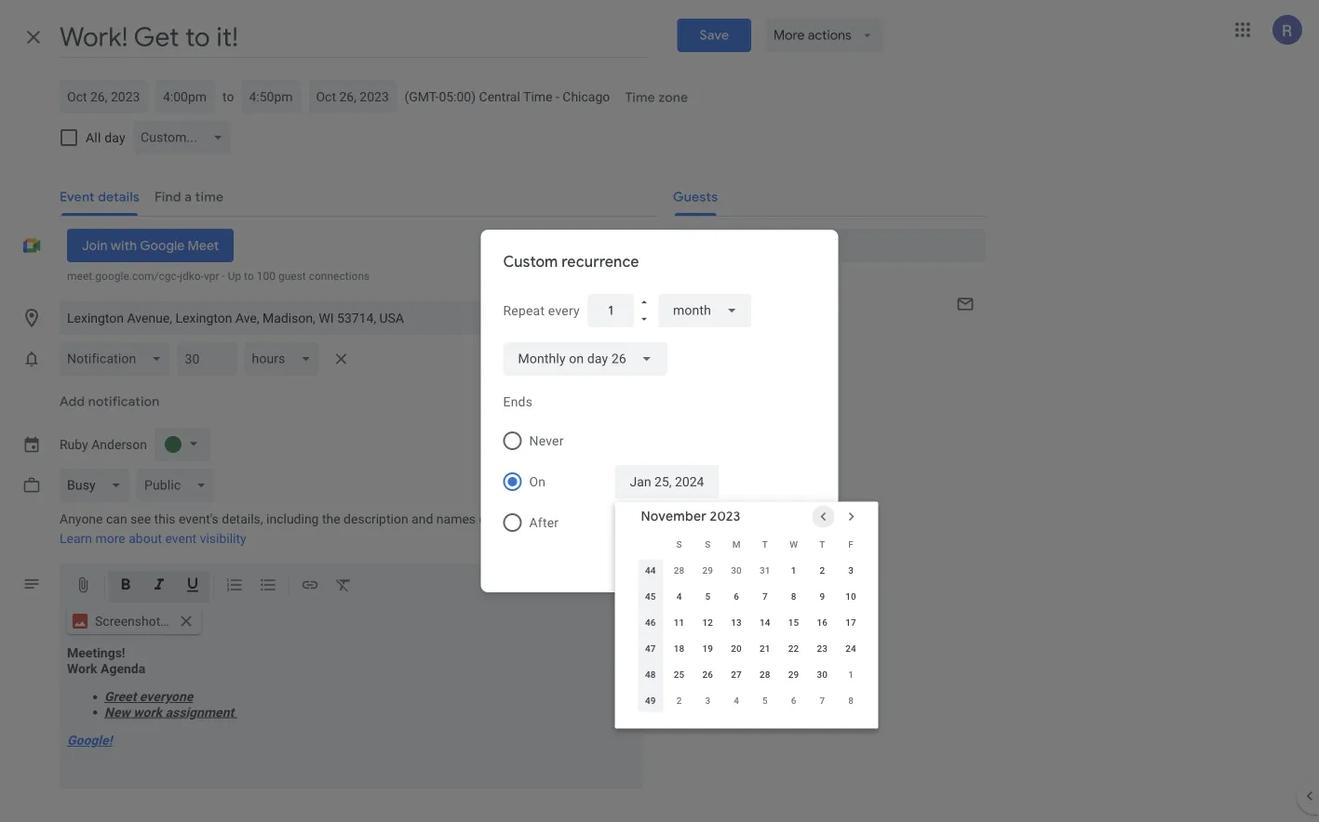 Task type: vqa. For each thing, say whether or not it's contained in the screenshot.


Task type: describe. For each thing, give the bounding box(es) containing it.
19 element
[[697, 638, 719, 660]]

22
[[788, 644, 799, 655]]

google! link
[[67, 734, 112, 749]]

jdko-
[[180, 270, 204, 283]]

47
[[645, 644, 656, 655]]

11
[[674, 618, 685, 629]]

meet.google.com/cgc-jdko-vpr · up to 100 guest connections
[[67, 270, 370, 283]]

2 guests 1 awaiting
[[673, 288, 724, 320]]

done button
[[771, 546, 831, 591]]

vpr
[[204, 270, 219, 283]]

november
[[641, 509, 707, 525]]

day
[[104, 130, 126, 145]]

bulleted list image
[[259, 576, 277, 598]]

this
[[154, 512, 175, 527]]

on
[[529, 474, 546, 490]]

agenda
[[101, 661, 145, 677]]

modify
[[705, 486, 745, 502]]

-
[[556, 89, 559, 104]]

30 hours before element
[[60, 339, 356, 380]]

25
[[674, 670, 685, 681]]

guest permissions
[[673, 458, 781, 474]]

october 31 element
[[754, 560, 776, 582]]

100
[[257, 270, 275, 283]]

see guest list
[[705, 542, 783, 558]]

anyone
[[60, 512, 103, 527]]

repeat
[[503, 303, 545, 318]]

join
[[82, 237, 108, 254]]

1 horizontal spatial 6
[[791, 696, 796, 707]]

december 8 element
[[840, 690, 862, 713]]

december 2 element
[[668, 690, 690, 713]]

all day
[[86, 130, 126, 145]]

done
[[785, 560, 817, 577]]

recurrence
[[562, 253, 639, 272]]

26 element
[[697, 664, 719, 687]]

description
[[344, 512, 408, 527]]

november 2023 option group
[[496, 421, 878, 729]]

1 vertical spatial 8
[[848, 696, 854, 707]]

never
[[529, 433, 564, 449]]

assignment
[[165, 705, 234, 720]]

learn more about event visibility link
[[60, 532, 246, 547]]

10 element
[[840, 586, 862, 608]]

guests invited to this event. tree
[[658, 328, 986, 397]]

see
[[130, 512, 151, 527]]

22 element
[[782, 638, 805, 660]]

guests
[[683, 288, 722, 303]]

0 horizontal spatial to
[[222, 89, 234, 104]]

row containing s
[[636, 532, 865, 558]]

11 element
[[668, 612, 690, 634]]

10
[[845, 592, 856, 603]]

20
[[731, 644, 742, 655]]

row containing 46
[[636, 610, 865, 636]]

14 element
[[754, 612, 776, 634]]

ends
[[503, 394, 533, 410]]

44
[[645, 565, 656, 577]]

0 horizontal spatial 7
[[762, 592, 768, 603]]

1 vertical spatial 2
[[820, 565, 825, 577]]

the
[[322, 512, 340, 527]]

2 t from the left
[[819, 539, 825, 551]]

event inside group
[[749, 486, 780, 502]]

november 2023
[[641, 509, 741, 525]]

google!
[[67, 734, 112, 749]]

add notification button
[[52, 385, 167, 419]]

with
[[111, 237, 137, 254]]

awaiting
[[682, 307, 724, 320]]

45
[[645, 592, 656, 603]]

30 element
[[811, 664, 833, 687]]

repeat every
[[503, 303, 580, 318]]

12
[[702, 618, 713, 629]]

cancel
[[713, 560, 755, 577]]

26
[[702, 670, 713, 681]]

29 element
[[782, 664, 805, 687]]

google
[[140, 237, 185, 254]]

custom
[[503, 253, 558, 272]]

junececi7@gmail.com
[[710, 374, 838, 389]]

zone
[[658, 89, 688, 106]]

30 for 30 element
[[817, 670, 828, 681]]

greet
[[104, 690, 136, 705]]

1 horizontal spatial 3
[[848, 565, 854, 577]]

1 inside 2 guests 1 awaiting
[[673, 307, 679, 320]]

9
[[820, 592, 825, 603]]

event inside anyone can see this event's details, including the description and names of attachments. learn more about event visibility
[[165, 532, 197, 547]]

1 s from the left
[[676, 539, 682, 551]]

december 1 element
[[840, 664, 862, 687]]

anderson
[[91, 437, 147, 453]]

bold image
[[116, 576, 135, 598]]

insert link image
[[301, 576, 319, 598]]

everyone
[[139, 690, 193, 705]]

permissions
[[710, 458, 781, 474]]

invite others
[[705, 514, 777, 530]]

14
[[760, 618, 771, 629]]

0 horizontal spatial time
[[523, 89, 552, 104]]

18
[[674, 644, 685, 655]]

row group inside november 2023 grid
[[636, 558, 865, 714]]

more
[[95, 532, 125, 547]]

names
[[436, 512, 476, 527]]

(gmt-
[[404, 89, 439, 104]]

2023
[[710, 509, 741, 525]]

48
[[645, 670, 656, 681]]

save
[[699, 27, 729, 44]]

1 horizontal spatial to
[[244, 270, 254, 283]]

29 for october 29 element
[[702, 565, 713, 577]]

meetings!
[[67, 646, 125, 661]]

custom recurrence
[[503, 253, 639, 272]]

after
[[529, 515, 559, 531]]

work
[[133, 705, 162, 720]]

december 7 element
[[811, 690, 833, 713]]

december 4 element
[[725, 690, 748, 713]]

row containing 49
[[636, 688, 865, 714]]

row containing 48
[[636, 662, 865, 688]]

20 element
[[725, 638, 748, 660]]

modify event
[[705, 486, 780, 502]]

row containing 47
[[636, 636, 865, 662]]

and
[[412, 512, 433, 527]]



Task type: locate. For each thing, give the bounding box(es) containing it.
31
[[760, 565, 771, 577]]

f
[[848, 539, 854, 551]]

None field
[[658, 294, 752, 328], [503, 343, 667, 376], [658, 294, 752, 328], [503, 343, 667, 376]]

6 row from the top
[[636, 662, 865, 688]]

row
[[636, 532, 865, 558], [636, 558, 865, 584], [636, 584, 865, 610], [636, 610, 865, 636], [636, 636, 865, 662], [636, 662, 865, 688], [636, 688, 865, 714]]

add notification
[[60, 394, 160, 411]]

event up others
[[749, 486, 780, 502]]

october 29 element
[[697, 560, 719, 582]]

can
[[106, 512, 127, 527]]

1 vertical spatial 3
[[705, 696, 711, 707]]

2 row from the top
[[636, 558, 865, 584]]

cancel button
[[704, 546, 764, 591]]

others
[[740, 514, 777, 530]]

attachments.
[[494, 512, 571, 527]]

16 element
[[811, 612, 833, 634]]

3
[[848, 565, 854, 577], [705, 696, 711, 707]]

row group containing 44
[[636, 558, 865, 714]]

guest inside group
[[730, 542, 763, 558]]

1 row from the top
[[636, 532, 865, 558]]

1 up december 8 element
[[848, 670, 854, 681]]

november 2023 grid
[[633, 532, 865, 714]]

29 for 29 element
[[788, 670, 799, 681]]

7 down 30 element
[[820, 696, 825, 707]]

guest up cancel
[[730, 542, 763, 558]]

2 vertical spatial 1
[[848, 670, 854, 681]]

Title text field
[[60, 17, 647, 58]]

row containing 44
[[636, 558, 865, 584]]

group containing guest permissions
[[658, 452, 986, 564]]

time left -
[[523, 89, 552, 104]]

row containing 45
[[636, 584, 865, 610]]

30
[[731, 565, 742, 577], [817, 670, 828, 681]]

2 right done on the right bottom
[[820, 565, 825, 577]]

1 vertical spatial guest
[[730, 542, 763, 558]]

28 for the 28 element at the bottom of page
[[760, 670, 771, 681]]

m
[[732, 539, 741, 551]]

2 left the guests
[[673, 288, 680, 303]]

1 horizontal spatial 8
[[848, 696, 854, 707]]

details,
[[222, 512, 263, 527]]

invite
[[705, 514, 737, 530]]

17 element
[[840, 612, 862, 634]]

0 horizontal spatial 6
[[734, 592, 739, 603]]

1 left awaiting
[[673, 307, 679, 320]]

save button
[[677, 19, 751, 52]]

1 horizontal spatial 30
[[817, 670, 828, 681]]

october 28 element
[[668, 560, 690, 582]]

up
[[228, 270, 241, 283]]

list
[[766, 542, 783, 558]]

05:00)
[[439, 89, 476, 104]]

1 horizontal spatial 28
[[760, 670, 771, 681]]

meet.google.com/cgc-
[[67, 270, 180, 283]]

connections
[[309, 270, 370, 283]]

30 down see guest list
[[731, 565, 742, 577]]

46
[[645, 618, 656, 629]]

1 horizontal spatial guest
[[730, 542, 763, 558]]

to
[[222, 89, 234, 104], [244, 270, 254, 283]]

1 vertical spatial 1
[[791, 565, 796, 577]]

27 element
[[725, 664, 748, 687]]

1 vertical spatial to
[[244, 270, 254, 283]]

7
[[762, 592, 768, 603], [820, 696, 825, 707]]

remove formatting image
[[334, 576, 353, 598]]

0 vertical spatial 28
[[674, 565, 685, 577]]

see
[[705, 542, 727, 558]]

1 vertical spatial 5
[[762, 696, 768, 707]]

8 up the "15" element
[[791, 592, 796, 603]]

0 vertical spatial 30
[[731, 565, 742, 577]]

0 vertical spatial 4
[[676, 592, 682, 603]]

0 horizontal spatial 1
[[673, 307, 679, 320]]

ruby
[[60, 437, 88, 453]]

0 vertical spatial guest
[[278, 270, 306, 283]]

time left zone
[[625, 89, 655, 106]]

0 vertical spatial 5
[[705, 592, 711, 603]]

30 down 23
[[817, 670, 828, 681]]

21 element
[[754, 638, 776, 660]]

0 vertical spatial to
[[222, 89, 234, 104]]

add
[[60, 394, 85, 411]]

notification
[[88, 394, 160, 411]]

october 30 element
[[725, 560, 748, 582]]

all
[[86, 130, 101, 145]]

meetings! work agenda
[[67, 646, 145, 677]]

t right w
[[819, 539, 825, 551]]

join with google meet link
[[67, 229, 234, 263]]

0 horizontal spatial event
[[165, 532, 197, 547]]

numbered list image
[[225, 576, 244, 598]]

anyone can see this event's details, including the description and names of attachments. learn more about event visibility
[[60, 512, 571, 547]]

2 down 25 element
[[676, 696, 682, 707]]

25 element
[[668, 664, 690, 687]]

4 down 27 element
[[734, 696, 739, 707]]

time zone
[[625, 89, 688, 106]]

join with google meet
[[82, 237, 219, 254]]

0 vertical spatial 2
[[673, 288, 680, 303]]

0 horizontal spatial 3
[[705, 696, 711, 707]]

s up october 29 element
[[705, 539, 711, 551]]

including
[[266, 512, 319, 527]]

event down this
[[165, 532, 197, 547]]

1 horizontal spatial 4
[[734, 696, 739, 707]]

t
[[762, 539, 768, 551], [819, 539, 825, 551]]

24 element
[[840, 638, 862, 660]]

0 horizontal spatial 30
[[731, 565, 742, 577]]

chicago
[[563, 89, 610, 104]]

6 up '13' "element"
[[734, 592, 739, 603]]

1 horizontal spatial 7
[[820, 696, 825, 707]]

visibility
[[200, 532, 246, 547]]

2 s from the left
[[705, 539, 711, 551]]

guest
[[278, 270, 306, 283], [730, 542, 763, 558]]

4
[[676, 592, 682, 603], [734, 696, 739, 707]]

meet
[[188, 237, 219, 254]]

30 for october 30 element at the bottom right
[[731, 565, 742, 577]]

15
[[788, 618, 799, 629]]

1 horizontal spatial 5
[[762, 696, 768, 707]]

17
[[845, 618, 856, 629]]

1 horizontal spatial s
[[705, 539, 711, 551]]

underline image
[[183, 576, 202, 598]]

12 element
[[697, 612, 719, 634]]

7 inside december 7 element
[[820, 696, 825, 707]]

time zone button
[[617, 81, 695, 114]]

Months to repeat number field
[[602, 294, 619, 328]]

1 horizontal spatial time
[[625, 89, 655, 106]]

formatting options toolbar
[[60, 564, 643, 609]]

29 down the "see"
[[702, 565, 713, 577]]

13 element
[[725, 612, 748, 634]]

7 up 14 element at right bottom
[[762, 592, 768, 603]]

4 up "11" element at right bottom
[[676, 592, 682, 603]]

1 vertical spatial 30
[[817, 670, 828, 681]]

1 horizontal spatial t
[[819, 539, 825, 551]]

18 element
[[668, 638, 690, 660]]

0 vertical spatial 6
[[734, 592, 739, 603]]

28 element
[[754, 664, 776, 687]]

0 horizontal spatial 8
[[791, 592, 796, 603]]

Occurrence count number field
[[630, 506, 655, 540]]

time
[[523, 89, 552, 104], [625, 89, 655, 106]]

0 vertical spatial 1
[[673, 307, 679, 320]]

0 horizontal spatial s
[[676, 539, 682, 551]]

3 up 10 element
[[848, 565, 854, 577]]

0 vertical spatial 8
[[791, 592, 796, 603]]

event
[[749, 486, 780, 502], [165, 532, 197, 547]]

new
[[104, 705, 130, 720]]

0 horizontal spatial t
[[762, 539, 768, 551]]

28 right 44
[[674, 565, 685, 577]]

15 element
[[782, 612, 805, 634]]

1 horizontal spatial event
[[749, 486, 780, 502]]

1 vertical spatial 7
[[820, 696, 825, 707]]

8 down december 1 element
[[848, 696, 854, 707]]

ruby anderson, organizer tree item
[[658, 328, 986, 367]]

1 vertical spatial 29
[[788, 670, 799, 681]]

1 horizontal spatial 29
[[788, 670, 799, 681]]

1 vertical spatial 6
[[791, 696, 796, 707]]

8
[[791, 592, 796, 603], [848, 696, 854, 707]]

19
[[702, 644, 713, 655]]

time inside time zone button
[[625, 89, 655, 106]]

every
[[548, 303, 580, 318]]

0 horizontal spatial 5
[[705, 592, 711, 603]]

december 3 element
[[697, 690, 719, 713]]

0 horizontal spatial 29
[[702, 565, 713, 577]]

4 inside december 4 element
[[734, 696, 739, 707]]

28 for october 28 'element' on the bottom right
[[674, 565, 685, 577]]

5 up the 12 element
[[705, 592, 711, 603]]

7 row from the top
[[636, 688, 865, 714]]

1 vertical spatial event
[[165, 532, 197, 547]]

4 row from the top
[[636, 610, 865, 636]]

junececi7@gmail.com tree item
[[658, 367, 986, 397]]

group
[[658, 452, 986, 564]]

0 vertical spatial 3
[[848, 565, 854, 577]]

december 6 element
[[782, 690, 805, 713]]

guest right 100
[[278, 270, 306, 283]]

december 5 element
[[754, 690, 776, 713]]

work
[[67, 661, 97, 677]]

29
[[702, 565, 713, 577], [788, 670, 799, 681]]

23 element
[[811, 638, 833, 660]]

2 horizontal spatial 1
[[848, 670, 854, 681]]

0 vertical spatial event
[[749, 486, 780, 502]]

of
[[479, 512, 491, 527]]

ruby anderson
[[60, 437, 147, 453]]

custom recurrence dialog
[[481, 230, 878, 729]]

5 down the 28 element at the bottom of page
[[762, 696, 768, 707]]

·
[[222, 270, 225, 283]]

16
[[817, 618, 828, 629]]

2 inside 2 guests 1 awaiting
[[673, 288, 680, 303]]

s up october 28 'element' on the bottom right
[[676, 539, 682, 551]]

0 horizontal spatial 28
[[674, 565, 685, 577]]

Description text field
[[60, 646, 643, 786]]

5
[[705, 592, 711, 603], [762, 696, 768, 707]]

29 down 22
[[788, 670, 799, 681]]

italic image
[[150, 576, 168, 598]]

0 vertical spatial 7
[[762, 592, 768, 603]]

1 horizontal spatial 1
[[791, 565, 796, 577]]

Hours in advance for notification number field
[[185, 343, 229, 376]]

1 vertical spatial 28
[[760, 670, 771, 681]]

2 vertical spatial 2
[[676, 696, 682, 707]]

event's
[[179, 512, 219, 527]]

28 inside 'element'
[[674, 565, 685, 577]]

23
[[817, 644, 828, 655]]

0 vertical spatial 29
[[702, 565, 713, 577]]

(gmt-05:00) central time - chicago
[[404, 89, 610, 104]]

0 horizontal spatial guest
[[278, 270, 306, 283]]

3 down 26 element
[[705, 696, 711, 707]]

1 t from the left
[[762, 539, 768, 551]]

3 row from the top
[[636, 584, 865, 610]]

0 horizontal spatial 4
[[676, 592, 682, 603]]

guest
[[673, 458, 707, 474]]

5 row from the top
[[636, 636, 865, 662]]

w
[[789, 539, 798, 551]]

28 down 21
[[760, 670, 771, 681]]

Date on which the recurrence ends text field
[[630, 465, 704, 499]]

1 down w
[[791, 565, 796, 577]]

21
[[760, 644, 771, 655]]

row group
[[636, 558, 865, 714]]

1 vertical spatial 4
[[734, 696, 739, 707]]

13
[[731, 618, 742, 629]]

6 down 29 element
[[791, 696, 796, 707]]

t down others
[[762, 539, 768, 551]]



